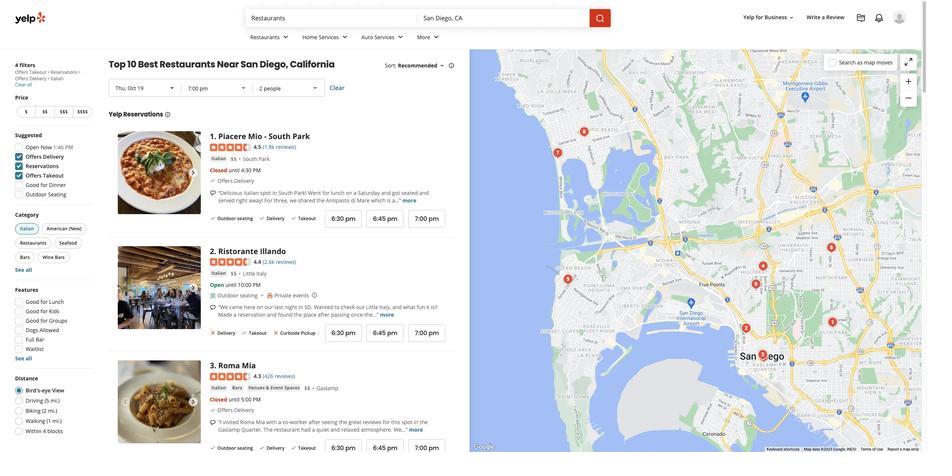 Task type: vqa. For each thing, say whether or not it's contained in the screenshot.
sat
no



Task type: describe. For each thing, give the bounding box(es) containing it.
7:00 for ristorante illando
[[415, 329, 427, 338]]

seating
[[48, 191, 66, 198]]

reviews) for mia
[[275, 373, 295, 380]]

good for lunch
[[26, 299, 64, 306]]

offers delivery for 1 . piacere mio - south park
[[217, 177, 254, 184]]

pm for ristorante illando '6:45 pm' link
[[387, 329, 398, 338]]

3 . roma mia
[[210, 361, 256, 371]]

pm for 1 . piacere mio - south park
[[253, 167, 261, 174]]

4.3 star rating image
[[210, 373, 251, 381]]

(2
[[42, 408, 47, 415]]

"we
[[218, 304, 228, 311]]

for inside "delicious italian spot in south park! went for lunch on a saturday and got seated and served right away! for three, we shared the antipasto di mare which is a…"
[[322, 189, 330, 197]]

top 10 best restaurants near san diego, california
[[109, 58, 335, 71]]

italy,
[[379, 304, 391, 311]]

and inside "i visited roma mia with a co-worker after seeing the great reviews for this spot in the gaslamp quarter. the restaurant had a quiet and relaxed atmosphere.  we…"
[[330, 427, 340, 434]]

6:45 pm link for ristorante illando
[[367, 325, 404, 343]]

for for groups
[[41, 317, 48, 325]]

7:00 pm for 1 . piacere mio - south park
[[415, 215, 439, 223]]

all for features
[[26, 355, 32, 362]]

see all for features
[[15, 355, 32, 362]]

spot inside "i visited roma mia with a co-worker after seeing the great reviews for this spot in the gaslamp quarter. the restaurant had a quiet and relaxed atmosphere.  we…"
[[402, 419, 412, 426]]

filters
[[19, 62, 35, 69]]

a…"
[[392, 197, 401, 204]]

clear button
[[330, 84, 345, 92]]

16 chevron down v2 image for recommended
[[439, 63, 445, 69]]

keyboard shortcuts
[[767, 448, 800, 452]]

delivery down 4:30
[[234, 177, 254, 184]]

mia for .
[[242, 361, 256, 371]]

more for 2 . ristorante illando
[[380, 312, 394, 319]]

and right italy,
[[392, 304, 402, 311]]

16 checkmark v2 image down 'we'
[[291, 216, 297, 222]]

takeout for 16 checkmark v2 image below 'we'
[[298, 216, 316, 222]]

1 horizontal spatial park
[[293, 131, 310, 142]]

dogs allowed
[[26, 327, 59, 334]]

(5
[[45, 398, 49, 405]]

driving (5 mi.)
[[26, 398, 60, 405]]

scuderie italia image
[[577, 125, 592, 140]]

$$ for 3
[[304, 385, 310, 392]]

the…"
[[365, 312, 379, 319]]

Select a date text field
[[109, 80, 181, 96]]

(426 reviews)
[[263, 373, 295, 380]]

6:30 pm link for ristorante illando
[[325, 325, 362, 343]]

16 info v2 image
[[448, 63, 454, 69]]

seating for mia
[[237, 445, 253, 452]]

on inside "delicious italian spot in south park! went for lunch on a saturday and got seated and served right away! for three, we shared the antipasto di mare which is a…"
[[346, 189, 352, 197]]

mi.) for walking (1 mi.)
[[52, 418, 62, 425]]

served
[[218, 197, 235, 204]]

6:45 for 2 . ristorante illando
[[373, 329, 386, 338]]

map for error
[[903, 448, 910, 452]]

yelp for yelp for business
[[744, 14, 755, 21]]

outdoor down 'good for dinner'
[[26, 191, 47, 198]]

pm for 6:30 pm link related to ristorante illando
[[345, 329, 356, 338]]

restaurants link
[[244, 27, 296, 49]]

wine bars
[[43, 254, 65, 261]]

good for groups
[[26, 317, 67, 325]]

(1.8k
[[263, 143, 274, 151]]

4.3 link
[[254, 372, 261, 381]]

6:30 pm for 1 . piacere mio - south park
[[331, 215, 356, 223]]

little inside "we came here on our last night in sd. wanted to check out little italy, and what fun it is!! made a reservation and found the place after passing once-the…"
[[366, 304, 378, 311]]

once-
[[351, 312, 365, 319]]

1:46
[[53, 144, 64, 151]]

7:00 pm link for piacere mio - south park
[[408, 210, 445, 228]]

allowed
[[40, 327, 59, 334]]

wine
[[43, 254, 54, 261]]

near
[[217, 58, 239, 71]]

tyler b. image
[[893, 10, 906, 24]]

the up relaxed at the bottom left
[[339, 419, 347, 426]]

yelp for business button
[[741, 11, 798, 24]]

good for kids
[[26, 308, 59, 315]]

private events
[[274, 292, 309, 300]]

see all button for features
[[15, 355, 32, 362]]

16 checkmark v2 image down the
[[259, 445, 265, 451]]

italian for "italian" button below category
[[20, 226, 34, 232]]

italian for "italian" button corresponding to third the italian link
[[211, 385, 226, 391]]

groups
[[49, 317, 67, 325]]

a right report
[[900, 448, 902, 452]]

and up is
[[381, 189, 391, 197]]

pm for 3 . roma mia
[[253, 396, 261, 404]]

1
[[210, 131, 214, 142]]

for for business
[[756, 14, 763, 21]]

24 chevron down v2 image for home services
[[340, 33, 349, 42]]

auto
[[361, 33, 373, 41]]

24 chevron down v2 image for restaurants
[[281, 33, 290, 42]]

write a review
[[807, 14, 845, 21]]

. for 2
[[214, 246, 216, 257]]

pm for piacere mio - south park's '6:45 pm' link
[[387, 215, 398, 223]]

mia trattoria image
[[749, 277, 764, 292]]

it
[[426, 304, 430, 311]]

"we came here on our last night in sd. wanted to check out little italy, and what fun it is!! made a reservation and found the place after passing once-the…"
[[218, 304, 438, 319]]

business categories element
[[244, 27, 906, 49]]

6:30 for piacere mio - south park
[[331, 215, 344, 223]]

delivery down three,
[[267, 216, 285, 222]]

delivery inside 4 filters offers takeout • reservations • offers delivery • italian clear all
[[29, 76, 47, 82]]

more link for piacere mio - south park
[[402, 197, 416, 204]]

which
[[371, 197, 386, 204]]

7:00 for piacere mio - south park
[[415, 215, 427, 223]]

more link for ristorante illando
[[380, 312, 394, 319]]

search as map moves
[[839, 59, 893, 66]]

error
[[911, 448, 919, 452]]

auto services
[[361, 33, 395, 41]]

notifications image
[[875, 14, 884, 23]]

yelp for yelp reservations
[[109, 110, 122, 119]]

(1.8k reviews) link
[[263, 143, 296, 151]]

night
[[285, 304, 297, 311]]

option group containing distance
[[13, 375, 94, 438]]

slideshow element for 2
[[118, 246, 201, 329]]

out
[[356, 304, 365, 311]]

seating for mio
[[237, 216, 253, 222]]

italian for "italian" button associated with the italian link for ristorante
[[211, 270, 226, 277]]

0 horizontal spatial piacere mio - south park image
[[118, 131, 201, 214]]

map region
[[382, 25, 927, 453]]

closed until 5:00 pm
[[210, 396, 261, 404]]

1 horizontal spatial clear
[[330, 84, 345, 92]]

1 vertical spatial reservations
[[123, 110, 163, 119]]

spaces
[[284, 385, 300, 391]]

roma mia image
[[756, 348, 771, 363]]

american (new) button
[[42, 223, 86, 235]]

terms of use link
[[861, 448, 883, 452]]

best
[[138, 58, 158, 71]]

open now 1:46 pm
[[26, 144, 73, 151]]

pm for 2 . ristorante illando
[[253, 282, 261, 289]]

ristorante illando link
[[218, 246, 286, 257]]

pm inside group
[[65, 144, 73, 151]]

3
[[210, 361, 214, 371]]

italian inside 4 filters offers takeout • reservations • offers delivery • italian clear all
[[51, 76, 64, 82]]

delivery inside group
[[43, 153, 64, 160]]

all inside 4 filters offers takeout • reservations • offers delivery • italian clear all
[[27, 82, 32, 88]]

on inside "we came here on our last night in sd. wanted to check out little italy, and what fun it is!! made a reservation and found the place after passing once-the…"
[[257, 304, 263, 311]]

italian button for the italian link for ristorante
[[210, 270, 228, 278]]

previous image
[[121, 168, 130, 177]]

previous image for 2
[[121, 283, 130, 292]]

a inside "we came here on our last night in sd. wanted to check out little italy, and what fun it is!! made a reservation and found the place after passing once-the…"
[[233, 312, 236, 319]]

south park
[[243, 155, 270, 163]]

see for category
[[15, 267, 24, 274]]

see all for category
[[15, 267, 32, 274]]

group containing suggested
[[13, 132, 94, 201]]

reservations inside group
[[26, 163, 59, 170]]

seated
[[401, 189, 418, 197]]

biking (2 mi.)
[[26, 408, 57, 415]]

delivery down 5:00
[[234, 407, 254, 414]]

dinner
[[49, 182, 66, 189]]

6:45 pm link for piacere mio - south park
[[367, 210, 404, 228]]

keyboard
[[767, 448, 783, 452]]

the inside "we came here on our last night in sd. wanted to check out little italy, and what fun it is!! made a reservation and found the place after passing once-the…"
[[294, 312, 302, 319]]

4.5 link
[[254, 143, 261, 151]]

5:00
[[241, 396, 252, 404]]

home
[[302, 33, 317, 41]]

takeout for 16 checkmark v2 image below restaurant at the bottom left
[[298, 445, 316, 452]]

roma for visited
[[240, 419, 255, 426]]

6:30 pm for 2 . ristorante illando
[[331, 329, 356, 338]]

italian link for piacere
[[210, 155, 228, 163]]

came
[[229, 304, 243, 311]]

group containing features
[[13, 287, 94, 363]]

24 chevron down v2 image for more
[[432, 33, 441, 42]]

worker
[[290, 419, 307, 426]]

antipasto
[[326, 197, 350, 204]]

parma cucina italiana image
[[756, 259, 771, 274]]

we…"
[[394, 427, 408, 434]]

delivery down the
[[267, 445, 285, 452]]

for
[[264, 197, 272, 204]]

$$ inside $$ button
[[42, 109, 48, 115]]

more for 1 . piacere mio - south park
[[402, 197, 416, 204]]

4.4
[[254, 258, 261, 266]]

mio
[[248, 131, 262, 142]]

and down 'our'
[[267, 312, 277, 319]]

venues
[[248, 385, 265, 391]]

closed for piacere mio - south park
[[210, 167, 227, 174]]

curbside
[[280, 330, 300, 337]]

0 horizontal spatial ristorante illando image
[[118, 246, 201, 329]]

within 4 blocks
[[26, 428, 63, 435]]

ulivo restaurant image
[[561, 272, 576, 287]]

good for good for dinner
[[26, 182, 39, 189]]

(new)
[[69, 226, 81, 232]]

"i
[[218, 419, 222, 426]]

biking
[[26, 408, 41, 415]]

good for good for kids
[[26, 308, 39, 315]]

visited
[[223, 419, 239, 426]]

7:00 pm link for ristorante illando
[[408, 325, 445, 343]]

16 checkmark v2 image down 16 checkmark v2 icon
[[210, 445, 216, 451]]

italian button for piacere's the italian link
[[210, 155, 228, 163]]

16 checkmark v2 image down 'away!'
[[259, 216, 265, 222]]

google image
[[471, 443, 496, 453]]

1 . piacere mio - south park
[[210, 131, 310, 142]]

16 checkmark v2 image down closed until 4:30 pm
[[210, 178, 216, 184]]

expand map image
[[904, 57, 913, 66]]

1 horizontal spatial bars button
[[231, 385, 244, 392]]

gaslamp inside "i visited roma mia with a co-worker after seeing the great reviews for this spot in the gaslamp quarter. the restaurant had a quiet and relaxed atmosphere.  we…"
[[218, 427, 240, 434]]

2 outdoor seating from the top
[[217, 292, 258, 300]]

asti ristorante image
[[756, 350, 771, 365]]

venues & event spaces
[[248, 385, 300, 391]]

group containing category
[[14, 211, 94, 274]]

$$$$
[[77, 109, 88, 115]]

great
[[349, 419, 361, 426]]

kids
[[49, 308, 59, 315]]

clear all link
[[15, 82, 32, 88]]

2 horizontal spatial bars
[[232, 385, 242, 391]]

open for open now 1:46 pm
[[26, 144, 39, 151]]

$ button
[[17, 106, 35, 118]]

(426
[[263, 373, 273, 380]]

16 checkmark v2 image down restaurant at the bottom left
[[291, 445, 297, 451]]

curbside pickup
[[280, 330, 316, 337]]

italian inside "delicious italian spot in south park! went for lunch on a saturday and got seated and served right away! for three, we shared the antipasto di mare which is a…"
[[244, 189, 259, 197]]

16 outdoor seating v2 image
[[210, 293, 216, 299]]

slideshow element for 1
[[118, 131, 201, 214]]

6:30 for ristorante illando
[[331, 329, 344, 338]]

terms of use
[[861, 448, 883, 452]]

4 inside 4 filters offers takeout • reservations • offers delivery • italian clear all
[[15, 62, 18, 69]]

and right seated
[[419, 189, 429, 197]]

0 horizontal spatial bars
[[20, 254, 30, 261]]

0 vertical spatial south
[[269, 131, 291, 142]]

1 vertical spatial seating
[[240, 292, 258, 300]]

report
[[888, 448, 899, 452]]

illando
[[260, 246, 286, 257]]

Near text field
[[424, 14, 584, 22]]

&
[[266, 385, 269, 391]]

walking
[[26, 418, 45, 425]]

16 speech v2 image for 1
[[210, 190, 216, 196]]

what
[[403, 304, 415, 311]]

reviews) for mio
[[276, 143, 296, 151]]



Task type: locate. For each thing, give the bounding box(es) containing it.
see all up features
[[15, 267, 32, 274]]

more link right we…"
[[409, 427, 423, 434]]

1 vertical spatial previous image
[[121, 398, 130, 407]]

restaurants for restaurants link
[[250, 33, 280, 41]]

the
[[317, 197, 325, 204], [294, 312, 302, 319], [339, 419, 347, 426], [420, 419, 428, 426]]

16 speech v2 image
[[210, 190, 216, 196], [210, 305, 216, 311], [210, 420, 216, 426]]

yelp right $$$$ button on the top left of page
[[109, 110, 122, 119]]

1 vertical spatial 7:00 pm link
[[408, 325, 445, 343]]

good down good for lunch
[[26, 308, 39, 315]]

1 vertical spatial bars button
[[231, 385, 244, 392]]

for left business
[[756, 14, 763, 21]]

2 vertical spatial reservations
[[26, 163, 59, 170]]

map
[[864, 59, 875, 66], [903, 448, 910, 452]]

0 vertical spatial little
[[243, 270, 255, 278]]

4 filters offers takeout • reservations • offers delivery • italian clear all
[[15, 62, 81, 88]]

closed for roma mia
[[210, 396, 227, 404]]

clear down california
[[330, 84, 345, 92]]

next image for 1 . piacere mio - south park
[[189, 168, 198, 177]]

0 vertical spatial all
[[27, 82, 32, 88]]

24 chevron down v2 image left home
[[281, 33, 290, 42]]

2 good from the top
[[26, 299, 39, 306]]

price
[[15, 94, 28, 101]]

1 horizontal spatial restaurants
[[160, 58, 215, 71]]

0 vertical spatial 16 chevron down v2 image
[[789, 15, 795, 21]]

after inside "i visited roma mia with a co-worker after seeing the great reviews for this spot in the gaslamp quarter. the restaurant had a quiet and relaxed atmosphere.  we…"
[[309, 419, 320, 426]]

1 horizontal spatial 24 chevron down v2 image
[[432, 33, 441, 42]]

restaurants for restaurants button
[[20, 240, 46, 247]]

0 horizontal spatial park
[[259, 155, 270, 163]]

. left piacere
[[214, 131, 216, 142]]

16 close v2 image
[[210, 330, 216, 336]]

for for dinner
[[41, 182, 48, 189]]

south up (1.8k reviews) link
[[269, 131, 291, 142]]

good for good for lunch
[[26, 299, 39, 306]]

2 vertical spatial all
[[26, 355, 32, 362]]

outdoor seating down right
[[217, 216, 253, 222]]

zoom in image
[[904, 77, 913, 86]]

1 vertical spatial yelp
[[109, 110, 122, 119]]

user actions element
[[738, 9, 917, 56]]

on left 'our'
[[257, 304, 263, 311]]

open for open until 10:00 pm
[[210, 282, 224, 289]]

3 good from the top
[[26, 308, 39, 315]]

american (new)
[[47, 226, 81, 232]]

outdoor seating down open until 10:00 pm
[[217, 292, 258, 300]]

outdoor for 16 outdoor seating v2 image
[[217, 292, 238, 300]]

1 none field from the left
[[251, 14, 412, 22]]

16 speech v2 image left ""i" on the bottom left of the page
[[210, 420, 216, 426]]

4.5
[[254, 143, 261, 151]]

1 services from the left
[[319, 33, 339, 41]]

park!
[[294, 189, 307, 197]]

seating down quarter.
[[237, 445, 253, 452]]

6:45 down which
[[373, 215, 386, 223]]

italian button for third the italian link
[[210, 385, 228, 392]]

24 chevron down v2 image left auto
[[340, 33, 349, 42]]

gaslamp
[[317, 385, 338, 392], [218, 427, 240, 434]]

1 vertical spatial gaslamp
[[218, 427, 240, 434]]

for down good for kids
[[41, 317, 48, 325]]

of
[[872, 448, 876, 452]]

italian for "italian" button associated with piacere's the italian link
[[211, 155, 226, 162]]

1 vertical spatial 6:30
[[331, 329, 344, 338]]

ristorante
[[218, 246, 258, 257]]

7:00 pm for 2 . ristorante illando
[[415, 329, 439, 338]]

2 vertical spatial .
[[214, 361, 216, 371]]

16 chevron down v2 image for yelp for business
[[789, 15, 795, 21]]

all for category
[[26, 267, 32, 274]]

park up (1.8k reviews) link
[[293, 131, 310, 142]]

1 vertical spatial 6:30 pm link
[[325, 325, 362, 343]]

zoom out image
[[904, 94, 913, 103]]

0 vertical spatial open
[[26, 144, 39, 151]]

venues & event spaces link
[[247, 385, 301, 392]]

lunch
[[331, 189, 344, 197]]

1 horizontal spatial open
[[210, 282, 224, 289]]

for inside button
[[756, 14, 763, 21]]

1 vertical spatial more
[[380, 312, 394, 319]]

seating down right
[[237, 216, 253, 222]]

open up 16 outdoor seating v2 image
[[210, 282, 224, 289]]

2 16 speech v2 image from the top
[[210, 305, 216, 311]]

24 chevron down v2 image
[[396, 33, 405, 42], [432, 33, 441, 42]]

waitlist
[[26, 346, 44, 353]]

24 chevron down v2 image
[[281, 33, 290, 42], [340, 33, 349, 42]]

event
[[271, 385, 283, 391]]

see all button down waitlist
[[15, 355, 32, 362]]

south up three,
[[278, 189, 293, 197]]

1 next image from the top
[[189, 168, 198, 177]]

for for lunch
[[41, 299, 48, 306]]

6:45 down the the…"
[[373, 329, 386, 338]]

None field
[[251, 14, 412, 22], [424, 14, 584, 22]]

pm right 1:46
[[65, 144, 73, 151]]

2 italian link from the top
[[210, 270, 228, 278]]

0 vertical spatial on
[[346, 189, 352, 197]]

0 horizontal spatial services
[[319, 33, 339, 41]]

keyboard shortcuts button
[[767, 447, 800, 453]]

reservations up offers takeout
[[26, 163, 59, 170]]

2 closed from the top
[[210, 396, 227, 404]]

previous image for 3
[[121, 398, 130, 407]]

projects image
[[857, 14, 866, 23]]

none field 'find'
[[251, 14, 412, 22]]

. up 4.3 star rating image
[[214, 361, 216, 371]]

bars button inside group
[[15, 252, 35, 264]]

see all
[[15, 267, 32, 274], [15, 355, 32, 362]]

slideshow element
[[118, 131, 201, 214], [118, 246, 201, 329], [118, 361, 201, 444]]

2 6:45 pm from the top
[[373, 329, 398, 338]]

1 italian link from the top
[[210, 155, 228, 163]]

1 6:45 pm link from the top
[[367, 210, 404, 228]]

2 vertical spatial slideshow element
[[118, 361, 201, 444]]

place
[[303, 312, 317, 319]]

1 good from the top
[[26, 182, 39, 189]]

all up 'price'
[[27, 82, 32, 88]]

little italy
[[243, 270, 267, 278]]

cinkuni image
[[824, 240, 839, 256]]

little up 10:00
[[243, 270, 255, 278]]

1 6:30 pm link from the top
[[325, 210, 362, 228]]

outdoor seating
[[217, 216, 253, 222], [217, 292, 258, 300], [217, 445, 253, 452]]

search image
[[596, 14, 605, 23]]

more down italy,
[[380, 312, 394, 319]]

slideshow element for 3
[[118, 361, 201, 444]]

0 vertical spatial seating
[[237, 216, 253, 222]]

6:45 pm for 1 . piacere mio - south park
[[373, 215, 398, 223]]

1 6:30 pm from the top
[[331, 215, 356, 223]]

16 chevron down v2 image
[[789, 15, 795, 21], [439, 63, 445, 69]]

top
[[109, 58, 126, 71]]

in inside "we came here on our last night in sd. wanted to check out little italy, and what fun it is!! made a reservation and found the place after passing once-the…"
[[298, 304, 303, 311]]

2 slideshow element from the top
[[118, 246, 201, 329]]

0 horizontal spatial none field
[[251, 14, 412, 22]]

$$ button
[[35, 106, 54, 118]]

4 inside option group
[[43, 428, 46, 435]]

pm for piacere mio - south park 6:30 pm link
[[345, 215, 356, 223]]

0 vertical spatial bars button
[[15, 252, 35, 264]]

good for dinner
[[26, 182, 66, 189]]

yelp inside button
[[744, 14, 755, 21]]

clear inside 4 filters offers takeout • reservations • offers delivery • italian clear all
[[15, 82, 26, 88]]

services right auto
[[375, 33, 395, 41]]

outdoor for 16 checkmark v2 image underneath 16 checkmark v2 icon
[[217, 445, 236, 452]]

1 vertical spatial roma
[[240, 419, 255, 426]]

4.4 star rating image
[[210, 259, 251, 266]]

mia inside "i visited roma mia with a co-worker after seeing the great reviews for this spot in the gaslamp quarter. the restaurant had a quiet and relaxed atmosphere.  we…"
[[256, 419, 265, 426]]

1 see from the top
[[15, 267, 24, 274]]

next image for 3 . roma mia
[[189, 398, 198, 407]]

piacere mio - south park link
[[218, 131, 310, 142]]

0 vertical spatial more link
[[402, 197, 416, 204]]

outdoor seating for piacere
[[217, 216, 253, 222]]

0 horizontal spatial bars button
[[15, 252, 35, 264]]

3 slideshow element from the top
[[118, 361, 201, 444]]

1 slideshow element from the top
[[118, 131, 201, 214]]

info icon image
[[311, 293, 317, 299], [311, 293, 317, 299]]

0 vertical spatial after
[[318, 312, 330, 319]]

roma inside "i visited roma mia with a co-worker after seeing the great reviews for this spot in the gaslamp quarter. the restaurant had a quiet and relaxed atmosphere.  we…"
[[240, 419, 255, 426]]

1 horizontal spatial yelp
[[744, 14, 755, 21]]

0 horizontal spatial map
[[864, 59, 875, 66]]

spot up we…"
[[402, 419, 412, 426]]

offers takeout
[[26, 172, 64, 179]]

16 chevron down v2 image left 16 info v2 image
[[439, 63, 445, 69]]

for left this
[[383, 419, 390, 426]]

italian button down category
[[15, 223, 39, 235]]

4.3
[[254, 373, 261, 380]]

italian down category
[[20, 226, 34, 232]]

0 horizontal spatial clear
[[15, 82, 26, 88]]

2 24 chevron down v2 image from the left
[[432, 33, 441, 42]]

0 vertical spatial 6:30 pm
[[331, 215, 356, 223]]

seating
[[237, 216, 253, 222], [240, 292, 258, 300], [237, 445, 253, 452]]

piacere mio - south park image
[[118, 131, 201, 214], [825, 315, 840, 330]]

inegi
[[847, 448, 856, 452]]

0 vertical spatial in
[[272, 189, 277, 197]]

more down seated
[[402, 197, 416, 204]]

this
[[391, 419, 400, 426]]

a right had
[[312, 427, 315, 434]]

price group
[[15, 94, 94, 119]]

0 vertical spatial 6:45 pm
[[373, 215, 398, 223]]

2 7:00 from the top
[[415, 329, 427, 338]]

1 vertical spatial mi.)
[[48, 408, 57, 415]]

1 horizontal spatial piacere mio - south park image
[[825, 315, 840, 330]]

our
[[265, 304, 273, 311]]

2 horizontal spatial in
[[414, 419, 418, 426]]

quarter.
[[241, 427, 262, 434]]

7:00 pm link down it
[[408, 325, 445, 343]]

Find text field
[[251, 14, 412, 22]]

for down offers takeout
[[41, 182, 48, 189]]

7:00 pm link down seated
[[408, 210, 445, 228]]

16 speech v2 image for 2
[[210, 305, 216, 311]]

reviews) for illando
[[276, 258, 296, 266]]

2 vertical spatial italian link
[[210, 385, 228, 392]]

distance
[[15, 375, 38, 382]]

16 chevron down v2 image inside recommended popup button
[[439, 63, 445, 69]]

1 see all button from the top
[[15, 267, 32, 274]]

offers delivery down closed until 4:30 pm
[[217, 177, 254, 184]]

open until 10:00 pm
[[210, 282, 261, 289]]

reviews
[[363, 419, 381, 426]]

0 vertical spatial see all
[[15, 267, 32, 274]]

home services link
[[296, 27, 355, 49]]

category
[[15, 211, 39, 219]]

$$ left $$$ button
[[42, 109, 48, 115]]

for up good for kids
[[41, 299, 48, 306]]

3 outdoor seating from the top
[[217, 445, 253, 452]]

0 vertical spatial 16 speech v2 image
[[210, 190, 216, 196]]

0 vertical spatial roma
[[218, 361, 240, 371]]

south
[[269, 131, 291, 142], [243, 155, 257, 163], [278, 189, 293, 197]]

16 private events v2 image
[[267, 293, 273, 299]]

mia up the
[[256, 419, 265, 426]]

0 horizontal spatial on
[[257, 304, 263, 311]]

none field near
[[424, 14, 584, 22]]

gaslamp up seeing
[[317, 385, 338, 392]]

None search field
[[245, 9, 612, 27]]

2 6:30 from the top
[[331, 329, 344, 338]]

1 vertical spatial 6:45
[[373, 329, 386, 338]]

see up distance
[[15, 355, 24, 362]]

6:45 pm down is
[[373, 215, 398, 223]]

2 . from the top
[[214, 246, 216, 257]]

seating down 10:00
[[240, 292, 258, 300]]

1 vertical spatial 6:45 pm
[[373, 329, 398, 338]]

1 see all from the top
[[15, 267, 32, 274]]

1 vertical spatial spot
[[402, 419, 412, 426]]

2 vertical spatial mi.)
[[52, 418, 62, 425]]

for for kids
[[41, 308, 48, 315]]

1 horizontal spatial none field
[[424, 14, 584, 22]]

0 vertical spatial reservations
[[51, 69, 78, 76]]

map left error
[[903, 448, 910, 452]]

the inside "delicious italian spot in south park! went for lunch on a saturday and got seated and served right away! for three, we shared the antipasto di mare which is a…"
[[317, 197, 325, 204]]

got
[[392, 189, 400, 197]]

bars right wine
[[55, 254, 65, 261]]

1 24 chevron down v2 image from the left
[[396, 33, 405, 42]]

16 chevron down v2 image inside the yelp for business button
[[789, 15, 795, 21]]

1 vertical spatial 16 chevron down v2 image
[[439, 63, 445, 69]]

6:45 pm down the the…"
[[373, 329, 398, 338]]

2 7:00 pm link from the top
[[408, 325, 445, 343]]

south inside "delicious italian spot in south park! went for lunch on a saturday and got seated and served right away! for three, we shared the antipasto di mare which is a…"
[[278, 189, 293, 197]]

after
[[318, 312, 330, 319], [309, 419, 320, 426]]

pm right 5:00
[[253, 396, 261, 404]]

takeout
[[29, 69, 46, 76], [43, 172, 64, 179], [298, 216, 316, 222], [249, 330, 267, 337], [298, 445, 316, 452]]

0 vertical spatial .
[[214, 131, 216, 142]]

san
[[241, 58, 258, 71]]

for inside "i visited roma mia with a co-worker after seeing the great reviews for this spot in the gaslamp quarter. the restaurant had a quiet and relaxed atmosphere.  we…"
[[383, 419, 390, 426]]

6:30 down the passing
[[331, 329, 344, 338]]

6:30 pm link
[[325, 210, 362, 228], [325, 325, 362, 343]]

yelp reservations
[[109, 110, 163, 119]]

1 horizontal spatial spot
[[402, 419, 412, 426]]

6:30 pm link down "antipasto" in the left top of the page
[[325, 210, 362, 228]]

next image
[[189, 283, 198, 292]]

reservations inside 4 filters offers takeout • reservations • offers delivery • italian clear all
[[51, 69, 78, 76]]

16 close v2 image
[[273, 330, 279, 336]]

italian link for ristorante
[[210, 270, 228, 278]]

outdoor seating for roma
[[217, 445, 253, 452]]

more for 3 . roma mia
[[409, 427, 423, 434]]

mia for visited
[[256, 419, 265, 426]]

0 horizontal spatial 4
[[15, 62, 18, 69]]

services for auto services
[[375, 33, 395, 41]]

roma mia image
[[118, 361, 201, 444]]

next image
[[189, 168, 198, 177], [189, 398, 198, 407]]

1 vertical spatial restaurants
[[160, 58, 215, 71]]

offers delivery for 3 . roma mia
[[217, 407, 254, 414]]

2 vertical spatial outdoor seating
[[217, 445, 253, 452]]

6:45 pm link down is
[[367, 210, 404, 228]]

more link for roma mia
[[409, 427, 423, 434]]

1 horizontal spatial 4
[[43, 428, 46, 435]]

lunch
[[49, 299, 64, 306]]

1 horizontal spatial map
[[903, 448, 910, 452]]

italian link
[[210, 155, 228, 163], [210, 270, 228, 278], [210, 385, 228, 392]]

bars button up closed until 5:00 pm
[[231, 385, 244, 392]]

. up 4.4 star rating image
[[214, 246, 216, 257]]

24 chevron down v2 image inside restaurants link
[[281, 33, 290, 42]]

restaurants inside button
[[20, 240, 46, 247]]

1 vertical spatial 6:30 pm
[[331, 329, 356, 338]]

roma up quarter.
[[240, 419, 255, 426]]

1 vertical spatial map
[[903, 448, 910, 452]]

2 vertical spatial until
[[229, 396, 240, 404]]

takeout down filters
[[29, 69, 46, 76]]

outdoor down visited on the left of page
[[217, 445, 236, 452]]

3 italian link from the top
[[210, 385, 228, 392]]

pm down little italy
[[253, 282, 261, 289]]

1 vertical spatial all
[[26, 267, 32, 274]]

mi.) right (5
[[50, 398, 60, 405]]

4 good from the top
[[26, 317, 39, 325]]

outdoor for 16 checkmark v2 image above 2 in the left of the page
[[217, 216, 236, 222]]

24 chevron down v2 image inside auto services link
[[396, 33, 405, 42]]

24 chevron down v2 image for auto services
[[396, 33, 405, 42]]

the
[[264, 427, 273, 434]]

yelp left business
[[744, 14, 755, 21]]

takeout down had
[[298, 445, 316, 452]]

24 chevron down v2 image inside more link
[[432, 33, 441, 42]]

1 closed from the top
[[210, 167, 227, 174]]

seeing
[[322, 419, 338, 426]]

0 vertical spatial 4
[[15, 62, 18, 69]]

delivery down 'open now 1:46 pm'
[[43, 153, 64, 160]]

2 next image from the top
[[189, 398, 198, 407]]

ristorante illando image
[[118, 246, 201, 329], [739, 321, 754, 336]]

in inside "i visited roma mia with a co-worker after seeing the great reviews for this spot in the gaslamp quarter. the restaurant had a quiet and relaxed atmosphere.  we…"
[[414, 419, 418, 426]]

6:30 pm down the passing
[[331, 329, 356, 338]]

di
[[351, 197, 356, 204]]

ristorante illando image inside 'map' region
[[739, 321, 754, 336]]

1 6:45 from the top
[[373, 215, 386, 223]]

shared
[[298, 197, 315, 204]]

0 horizontal spatial 24 chevron down v2 image
[[281, 33, 290, 42]]

a left co-
[[278, 419, 281, 426]]

within
[[26, 428, 42, 435]]

map
[[804, 448, 812, 452]]

italian link down 4.4 star rating image
[[210, 270, 228, 278]]

6:45 pm link down the the…"
[[367, 325, 404, 343]]

0 vertical spatial yelp
[[744, 14, 755, 21]]

group
[[900, 74, 917, 107], [13, 132, 94, 201], [14, 211, 94, 274], [13, 287, 94, 363]]

1 7:00 from the top
[[415, 215, 427, 223]]

2 6:45 from the top
[[373, 329, 386, 338]]

2 vertical spatial offers delivery
[[217, 407, 254, 414]]

delivery down filters
[[29, 76, 47, 82]]

mare
[[357, 197, 370, 204]]

7:00 pm down it
[[415, 329, 439, 338]]

away!
[[249, 197, 263, 204]]

moves
[[877, 59, 893, 66]]

in inside "delicious italian spot in south park! went for lunch on a saturday and got seated and served right away! for three, we shared the antipasto di mare which is a…"
[[272, 189, 277, 197]]

$$ for 1
[[231, 155, 237, 163]]

$$$$ button
[[73, 106, 92, 118]]

1 6:30 from the top
[[331, 215, 344, 223]]

16 speech v2 image left the "delicious
[[210, 190, 216, 196]]

1 vertical spatial on
[[257, 304, 263, 311]]

2 vertical spatial 16 speech v2 image
[[210, 420, 216, 426]]

4:30
[[241, 167, 252, 174]]

takeout for 16 checkmark v2 image below reservation
[[249, 330, 267, 337]]

bars inside button
[[55, 254, 65, 261]]

2 6:45 pm link from the top
[[367, 325, 404, 343]]

1 . from the top
[[214, 131, 216, 142]]

view
[[52, 387, 64, 395]]

italian down 4.4 star rating image
[[211, 270, 226, 277]]

2 vertical spatial restaurants
[[20, 240, 46, 247]]

bars down restaurants button
[[20, 254, 30, 261]]

1 6:45 pm from the top
[[373, 215, 398, 223]]

see for features
[[15, 355, 24, 362]]

1 vertical spatial see all button
[[15, 355, 32, 362]]

1 7:00 pm link from the top
[[408, 210, 445, 228]]

a inside "link"
[[822, 14, 825, 21]]

park down the (1.8k
[[259, 155, 270, 163]]

good down features
[[26, 299, 39, 306]]

1 vertical spatial outdoor seating
[[217, 292, 258, 300]]

0 horizontal spatial 24 chevron down v2 image
[[396, 33, 405, 42]]

Time field
[[182, 80, 252, 97]]

offers
[[15, 69, 28, 76], [15, 76, 28, 82], [26, 153, 42, 160], [26, 172, 42, 179], [217, 177, 233, 184], [217, 407, 233, 414]]

roma for .
[[218, 361, 240, 371]]

reservation
[[238, 312, 266, 319]]

restaurants inside business categories element
[[250, 33, 280, 41]]

open
[[26, 144, 39, 151], [210, 282, 224, 289]]

0 horizontal spatial open
[[26, 144, 39, 151]]

3 16 speech v2 image from the top
[[210, 420, 216, 426]]

a inside "delicious italian spot in south park! went for lunch on a saturday and got seated and served right away! for three, we shared the antipasto di mare which is a…"
[[354, 189, 357, 197]]

4
[[15, 62, 18, 69], [43, 428, 46, 435]]

2 horizontal spatial restaurants
[[250, 33, 280, 41]]

2 none field from the left
[[424, 14, 584, 22]]

6:45 for 1 . piacere mio - south park
[[373, 215, 386, 223]]

. for 3
[[214, 361, 216, 371]]

2 vertical spatial reviews)
[[275, 373, 295, 380]]

home services
[[302, 33, 339, 41]]

takeout inside group
[[43, 172, 64, 179]]

2 6:30 pm link from the top
[[325, 325, 362, 343]]

0 vertical spatial map
[[864, 59, 875, 66]]

pm for 7:00 pm link corresponding to piacere mio - south park
[[429, 215, 439, 223]]

see all button for category
[[15, 267, 32, 274]]

reservations up price group
[[51, 69, 78, 76]]

1 horizontal spatial roma
[[240, 419, 255, 426]]

6:45 pm
[[373, 215, 398, 223], [373, 329, 398, 338]]

"i visited roma mia with a co-worker after seeing the great reviews for this spot in the gaslamp quarter. the restaurant had a quiet and relaxed atmosphere.  we…"
[[218, 419, 428, 434]]

write a review link
[[804, 11, 848, 24]]

$$ for 2
[[231, 270, 237, 278]]

2 24 chevron down v2 image from the left
[[340, 33, 349, 42]]

after inside "we came here on our last night in sd. wanted to check out little italy, and what fun it is!! made a reservation and found the place after passing once-the…"
[[318, 312, 330, 319]]

bars button down restaurants button
[[15, 252, 35, 264]]

1 vertical spatial offers delivery
[[217, 177, 254, 184]]

2 previous image from the top
[[121, 398, 130, 407]]

italian button down 4.5 star rating image
[[210, 155, 228, 163]]

yelp for business
[[744, 14, 787, 21]]

7:00 down seated
[[415, 215, 427, 223]]

0 vertical spatial park
[[293, 131, 310, 142]]

flamingo deck image
[[551, 146, 566, 161]]

0 vertical spatial outdoor seating
[[217, 216, 253, 222]]

bar
[[36, 336, 44, 344]]

0 vertical spatial gaslamp
[[317, 385, 338, 392]]

0 vertical spatial more
[[402, 197, 416, 204]]

1 vertical spatial next image
[[189, 398, 198, 407]]

open down the suggested
[[26, 144, 39, 151]]

takeout inside 4 filters offers takeout • reservations • offers delivery • italian clear all
[[29, 69, 46, 76]]

0 vertical spatial 6:30 pm link
[[325, 210, 362, 228]]

2 see all button from the top
[[15, 355, 32, 362]]

the right this
[[420, 419, 428, 426]]

map for moves
[[864, 59, 875, 66]]

until for roma
[[229, 396, 240, 404]]

2 6:30 pm from the top
[[331, 329, 356, 338]]

mi.) for driving (5 mi.)
[[50, 398, 60, 405]]

3 . from the top
[[214, 361, 216, 371]]

24 chevron down v2 image right auto services
[[396, 33, 405, 42]]

16 checkmark v2 image
[[210, 408, 216, 414]]

italian inside group
[[20, 226, 34, 232]]

offers delivery inside group
[[26, 153, 64, 160]]

2 see from the top
[[15, 355, 24, 362]]

little up the the…"
[[366, 304, 378, 311]]

see all button
[[15, 267, 32, 274], [15, 355, 32, 362]]

2 7:00 pm from the top
[[415, 329, 439, 338]]

Cover field
[[253, 80, 324, 97]]

16 checkmark v2 image down reservation
[[241, 330, 247, 336]]

until for ristorante
[[225, 282, 236, 289]]

24 chevron down v2 image inside the home services link
[[340, 33, 349, 42]]

1 7:00 pm from the top
[[415, 215, 439, 223]]

found
[[278, 312, 293, 319]]

0 vertical spatial next image
[[189, 168, 198, 177]]

clear up 'price'
[[15, 82, 26, 88]]

mi.) for biking (2 mi.)
[[48, 408, 57, 415]]

check
[[341, 304, 355, 311]]

6:30 pm link for piacere mio - south park
[[325, 210, 362, 228]]

1 vertical spatial 7:00
[[415, 329, 427, 338]]

1 previous image from the top
[[121, 283, 130, 292]]

0 horizontal spatial roma
[[218, 361, 240, 371]]

closed until 4:30 pm
[[210, 167, 261, 174]]

16 speech v2 image for 3
[[210, 420, 216, 426]]

16 checkmark v2 image
[[210, 178, 216, 184], [210, 216, 216, 222], [259, 216, 265, 222], [291, 216, 297, 222], [241, 330, 247, 336], [210, 445, 216, 451], [259, 445, 265, 451], [291, 445, 297, 451]]

1 vertical spatial south
[[243, 155, 257, 163]]

until left 10:00
[[225, 282, 236, 289]]

6:45 pm for 2 . ristorante illando
[[373, 329, 398, 338]]

2 vertical spatial seating
[[237, 445, 253, 452]]

16 info v2 image
[[165, 112, 171, 118]]

offers delivery down "now"
[[26, 153, 64, 160]]

open inside group
[[26, 144, 39, 151]]

venues & event spaces button
[[247, 385, 301, 392]]

in up for
[[272, 189, 277, 197]]

spot inside "delicious italian spot in south park! went for lunch on a saturday and got seated and served right away! for three, we shared the antipasto di mare which is a…"
[[260, 189, 271, 197]]

1 vertical spatial reviews)
[[276, 258, 296, 266]]

1 vertical spatial 6:45 pm link
[[367, 325, 404, 343]]

offers delivery down closed until 5:00 pm
[[217, 407, 254, 414]]

previous image
[[121, 283, 130, 292], [121, 398, 130, 407]]

full
[[26, 336, 34, 344]]

2 see all from the top
[[15, 355, 32, 362]]

1 vertical spatial see all
[[15, 355, 32, 362]]

1 vertical spatial 4
[[43, 428, 46, 435]]

option group
[[13, 375, 94, 438]]

4.5 star rating image
[[210, 144, 251, 151]]

1 vertical spatial open
[[210, 282, 224, 289]]

until for piacere
[[229, 167, 240, 174]]

. for 1
[[214, 131, 216, 142]]

"delicious
[[218, 189, 242, 197]]

1 16 speech v2 image from the top
[[210, 190, 216, 196]]

reservations left 16 info v2 icon
[[123, 110, 163, 119]]

2 services from the left
[[375, 33, 395, 41]]

is!!
[[431, 304, 438, 311]]

wanted
[[314, 304, 333, 311]]

1 vertical spatial more link
[[380, 312, 394, 319]]

delivery right 16 close v2 icon at left bottom
[[217, 330, 235, 337]]

1 vertical spatial park
[[259, 155, 270, 163]]

16 checkmark v2 image up 2 in the left of the page
[[210, 216, 216, 222]]

features
[[15, 287, 38, 294]]

services for home services
[[319, 33, 339, 41]]

see up features
[[15, 267, 24, 274]]

0 vertical spatial italian link
[[210, 155, 228, 163]]

1 24 chevron down v2 image from the left
[[281, 33, 290, 42]]

1 vertical spatial slideshow element
[[118, 246, 201, 329]]

seafood
[[59, 240, 77, 247]]

more
[[402, 197, 416, 204], [380, 312, 394, 319], [409, 427, 423, 434]]

bars up closed until 5:00 pm
[[232, 385, 242, 391]]

1 outdoor seating from the top
[[217, 216, 253, 222]]

to
[[334, 304, 340, 311]]

right
[[236, 197, 248, 204]]



